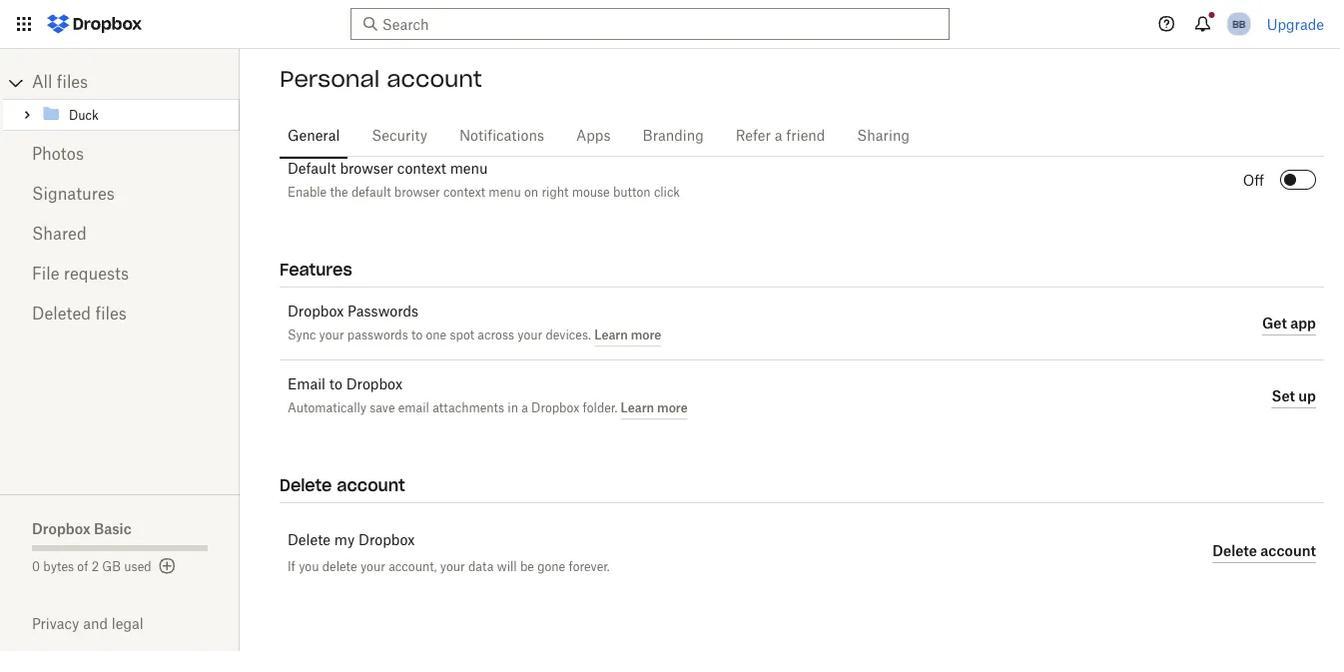 Task type: describe. For each thing, give the bounding box(es) containing it.
dropbox passwords
[[288, 304, 419, 318]]

across
[[478, 329, 515, 341]]

the
[[330, 187, 348, 199]]

in inside automatically save email attachments in a dropbox folder. learn more
[[508, 402, 518, 414]]

set
[[1272, 388, 1296, 405]]

branding
[[643, 129, 704, 143]]

branding tab
[[635, 112, 712, 160]]

refer a friend tab
[[728, 112, 834, 160]]

1 vertical spatial delete account
[[1213, 543, 1317, 560]]

hard
[[924, 114, 950, 126]]

sync
[[288, 329, 316, 341]]

dropbox up sync
[[288, 304, 344, 318]]

photos
[[32, 147, 84, 163]]

gone
[[538, 559, 566, 574]]

button
[[613, 187, 651, 199]]

dropbox up of
[[32, 520, 91, 537]]

save
[[370, 402, 395, 414]]

can
[[682, 114, 703, 126]]

email
[[288, 377, 326, 391]]

right
[[542, 187, 569, 199]]

features
[[280, 259, 352, 280]]

deleted files link
[[32, 295, 208, 335]]

1 vertical spatial browser
[[395, 187, 440, 199]]

finder
[[525, 114, 562, 126]]

all files
[[32, 75, 88, 91]]

requests
[[64, 267, 129, 283]]

as
[[565, 114, 578, 126]]

0 vertical spatial more
[[631, 327, 662, 342]]

review
[[741, 114, 779, 126]]

dropbox up account,
[[359, 534, 415, 548]]

attachments
[[433, 402, 505, 414]]

file
[[32, 267, 59, 283]]

a inside refer a friend tab
[[775, 129, 783, 143]]

enable
[[288, 187, 327, 199]]

0
[[32, 562, 40, 574]]

your right across
[[518, 329, 543, 341]]

file requests
[[32, 267, 129, 283]]

all
[[32, 75, 52, 91]]

drive
[[954, 114, 981, 126]]

dropbox basic
[[32, 520, 132, 537]]

sharing
[[858, 129, 910, 143]]

of
[[77, 562, 88, 574]]

deleted files
[[32, 307, 127, 323]]

mouse
[[572, 187, 610, 199]]

0 vertical spatial browser
[[340, 162, 394, 176]]

delete inside delete account button
[[1213, 543, 1258, 560]]

zero
[[581, 114, 605, 126]]

default browser context menu
[[288, 162, 488, 176]]

default
[[288, 162, 336, 176]]

privacy and legal
[[32, 615, 143, 632]]

0 bytes of 2 gb used
[[32, 562, 152, 574]]

passwords
[[348, 329, 408, 341]]

upgrade
[[1268, 15, 1325, 32]]

online-
[[365, 114, 405, 126]]

passwords
[[348, 304, 419, 318]]

all files tree
[[3, 67, 240, 131]]

file
[[432, 114, 449, 126]]

shared
[[32, 227, 87, 243]]

are
[[846, 114, 864, 126]]

dropbox logo - go to the homepage image
[[40, 8, 149, 40]]

get
[[1263, 315, 1288, 332]]

your left data
[[440, 559, 465, 574]]

2 horizontal spatial files
[[819, 114, 843, 126]]

be
[[520, 559, 535, 574]]

signatures
[[32, 187, 115, 203]]

notifications tab
[[452, 112, 553, 160]]

duck
[[69, 110, 99, 122]]

apps tab
[[569, 112, 619, 160]]

on
[[525, 187, 539, 199]]

1 vertical spatial bytes
[[43, 562, 74, 574]]

1 horizontal spatial menu
[[489, 187, 521, 199]]

0 vertical spatial menu
[[450, 162, 488, 176]]

bb button
[[1224, 8, 1256, 40]]

0 vertical spatial you
[[659, 114, 679, 126]]

default
[[352, 187, 391, 199]]

this
[[288, 114, 312, 126]]

enable the default browser context menu on right mouse button click
[[288, 187, 680, 199]]

sync your passwords to one spot across your devices. learn more
[[288, 327, 662, 342]]

so
[[643, 114, 656, 126]]

automatically save email attachments in a dropbox folder. learn more
[[288, 400, 688, 415]]

sizes
[[452, 114, 481, 126]]

0 horizontal spatial in
[[484, 114, 494, 126]]

2
[[92, 562, 99, 574]]

set up button
[[1272, 385, 1317, 409]]

account,
[[389, 559, 437, 574]]

click
[[654, 187, 680, 199]]

delete account button
[[1213, 540, 1317, 564]]



Task type: vqa. For each thing, say whether or not it's contained in the screenshot.
"Search In Folder "Jacob Simon"" text box
no



Task type: locate. For each thing, give the bounding box(es) containing it.
account inside button
[[1261, 543, 1317, 560]]

0 vertical spatial files
[[57, 75, 88, 91]]

get app button
[[1263, 312, 1317, 336]]

general
[[288, 129, 340, 143]]

0 vertical spatial up
[[907, 114, 921, 126]]

0 horizontal spatial up
[[907, 114, 921, 126]]

mac
[[498, 114, 522, 126]]

dropbox up save on the left of the page
[[346, 377, 403, 391]]

refer
[[736, 129, 771, 143]]

menu up enable the default browser context menu on right mouse button click
[[450, 162, 488, 176]]

learn right folder.
[[621, 400, 655, 415]]

you up branding
[[659, 114, 679, 126]]

files down file requests link
[[95, 307, 127, 323]]

in up notifications on the left top of page
[[484, 114, 494, 126]]

spot
[[450, 329, 475, 341]]

up left hard in the right of the page
[[907, 114, 921, 126]]

dropbox inside automatically save email attachments in a dropbox folder. learn more
[[532, 402, 580, 414]]

0 vertical spatial to
[[412, 329, 423, 341]]

your right the delete
[[361, 559, 386, 574]]

Search text field
[[383, 13, 913, 35]]

tab list containing general
[[280, 109, 1325, 160]]

to left one
[[412, 329, 423, 341]]

bytes
[[609, 114, 639, 126], [43, 562, 74, 574]]

only
[[405, 114, 428, 126]]

menu left on
[[489, 187, 521, 199]]

off
[[1244, 174, 1265, 188]]

context
[[397, 162, 446, 176], [444, 187, 486, 199]]

bb
[[1233, 17, 1246, 30]]

files for deleted files
[[95, 307, 127, 323]]

1 vertical spatial more
[[657, 400, 688, 415]]

more right folder.
[[657, 400, 688, 415]]

context left on
[[444, 187, 486, 199]]

0 vertical spatial bytes
[[609, 114, 639, 126]]

privacy and legal link
[[32, 615, 240, 632]]

0 vertical spatial context
[[397, 162, 446, 176]]

dropbox left folder.
[[532, 402, 580, 414]]

photos link
[[32, 135, 208, 175]]

one
[[426, 329, 447, 341]]

files right "all" at top
[[57, 75, 88, 91]]

this displays online-only file sizes in mac finder as zero bytes so you can easily review which files are taking up hard drive space.
[[288, 114, 1021, 126]]

general tab
[[280, 112, 348, 160]]

signatures link
[[32, 175, 208, 215]]

delete my dropbox
[[288, 534, 415, 548]]

learn
[[595, 327, 628, 342], [621, 400, 655, 415]]

all files link
[[32, 67, 240, 99]]

get more space image
[[156, 555, 179, 579]]

browser down default browser context menu
[[395, 187, 440, 199]]

to up automatically
[[329, 377, 343, 391]]

0 horizontal spatial delete account
[[280, 475, 405, 496]]

apps
[[576, 129, 611, 143]]

dropbox
[[288, 304, 344, 318], [346, 377, 403, 391], [532, 402, 580, 414], [32, 520, 91, 537], [359, 534, 415, 548]]

displays
[[316, 114, 362, 126]]

1 horizontal spatial up
[[1299, 388, 1317, 405]]

0 vertical spatial delete account
[[280, 475, 405, 496]]

to
[[412, 329, 423, 341], [329, 377, 343, 391]]

forever.
[[569, 559, 610, 574]]

personal
[[280, 65, 380, 93]]

will
[[497, 559, 517, 574]]

devices.
[[546, 329, 591, 341]]

tab list
[[280, 109, 1325, 160]]

delete account
[[280, 475, 405, 496], [1213, 543, 1317, 560]]

you right the if
[[299, 559, 319, 574]]

which
[[782, 114, 816, 126]]

1 vertical spatial learn
[[621, 400, 655, 415]]

files for all files
[[57, 75, 88, 91]]

2 vertical spatial files
[[95, 307, 127, 323]]

upgrade link
[[1268, 15, 1325, 32]]

0 horizontal spatial bytes
[[43, 562, 74, 574]]

email to dropbox
[[288, 377, 403, 391]]

security tab
[[364, 112, 436, 160]]

shared link
[[32, 215, 208, 255]]

your right sync
[[319, 329, 344, 341]]

context down security tab
[[397, 162, 446, 176]]

1 horizontal spatial bytes
[[609, 114, 639, 126]]

gb
[[102, 562, 121, 574]]

0 vertical spatial account
[[387, 65, 482, 93]]

bytes right the 0
[[43, 562, 74, 574]]

1 vertical spatial learn more button
[[621, 396, 688, 420]]

set up
[[1272, 388, 1317, 405]]

to inside sync your passwords to one spot across your devices. learn more
[[412, 329, 423, 341]]

browser
[[340, 162, 394, 176], [395, 187, 440, 199]]

your
[[319, 329, 344, 341], [518, 329, 543, 341], [361, 559, 386, 574], [440, 559, 465, 574]]

1 vertical spatial context
[[444, 187, 486, 199]]

my
[[335, 534, 355, 548]]

1 horizontal spatial files
[[95, 307, 127, 323]]

easily
[[706, 114, 738, 126]]

more right devices.
[[631, 327, 662, 342]]

1 horizontal spatial delete account
[[1213, 543, 1317, 560]]

learn more button right devices.
[[595, 323, 662, 347]]

0 horizontal spatial a
[[522, 402, 528, 414]]

if
[[288, 559, 296, 574]]

delete
[[322, 559, 357, 574]]

0 horizontal spatial to
[[329, 377, 343, 391]]

email
[[398, 402, 430, 414]]

0 vertical spatial learn
[[595, 327, 628, 342]]

files left are
[[819, 114, 843, 126]]

0 vertical spatial a
[[775, 129, 783, 143]]

1 horizontal spatial to
[[412, 329, 423, 341]]

a down review
[[775, 129, 783, 143]]

0 vertical spatial learn more button
[[595, 323, 662, 347]]

0 horizontal spatial menu
[[450, 162, 488, 176]]

0 horizontal spatial files
[[57, 75, 88, 91]]

1 vertical spatial menu
[[489, 187, 521, 199]]

if you delete your account, your data will be gone forever.
[[288, 559, 610, 574]]

learn more button right folder.
[[621, 396, 688, 420]]

basic
[[94, 520, 132, 537]]

security
[[372, 129, 428, 143]]

learn more button for get app
[[595, 323, 662, 347]]

get app
[[1263, 315, 1317, 332]]

duck link
[[41, 103, 236, 127]]

1 vertical spatial you
[[299, 559, 319, 574]]

a inside automatically save email attachments in a dropbox folder. learn more
[[522, 402, 528, 414]]

data
[[469, 559, 494, 574]]

automatically
[[288, 402, 367, 414]]

a right attachments
[[522, 402, 528, 414]]

in right attachments
[[508, 402, 518, 414]]

1 vertical spatial up
[[1299, 388, 1317, 405]]

sharing tab
[[850, 112, 918, 160]]

menu
[[450, 162, 488, 176], [489, 187, 521, 199]]

1 vertical spatial account
[[337, 475, 405, 496]]

1 vertical spatial to
[[329, 377, 343, 391]]

personal account
[[280, 65, 482, 93]]

bytes left 'so'
[[609, 114, 639, 126]]

delete
[[280, 475, 332, 496], [288, 534, 331, 548], [1213, 543, 1258, 560]]

and
[[83, 615, 108, 632]]

privacy
[[32, 615, 79, 632]]

file requests link
[[32, 255, 208, 295]]

0 horizontal spatial you
[[299, 559, 319, 574]]

1 vertical spatial a
[[522, 402, 528, 414]]

1 vertical spatial files
[[819, 114, 843, 126]]

files
[[57, 75, 88, 91], [819, 114, 843, 126], [95, 307, 127, 323]]

up inside set up button
[[1299, 388, 1317, 405]]

1 horizontal spatial a
[[775, 129, 783, 143]]

learn right devices.
[[595, 327, 628, 342]]

browser up default
[[340, 162, 394, 176]]

learn more button for set up
[[621, 396, 688, 420]]

up
[[907, 114, 921, 126], [1299, 388, 1317, 405]]

refer a friend
[[736, 129, 826, 143]]

up right 'set'
[[1299, 388, 1317, 405]]

app
[[1291, 315, 1317, 332]]

global header element
[[0, 0, 1341, 49]]

space.
[[985, 114, 1021, 126]]

folder.
[[583, 402, 618, 414]]

1 vertical spatial in
[[508, 402, 518, 414]]

friend
[[787, 129, 826, 143]]

taking
[[867, 114, 903, 126]]

0 vertical spatial in
[[484, 114, 494, 126]]

1 horizontal spatial you
[[659, 114, 679, 126]]

you
[[659, 114, 679, 126], [299, 559, 319, 574]]

2 vertical spatial account
[[1261, 543, 1317, 560]]

files inside tree
[[57, 75, 88, 91]]

1 horizontal spatial in
[[508, 402, 518, 414]]

used
[[124, 562, 152, 574]]

in
[[484, 114, 494, 126], [508, 402, 518, 414]]



